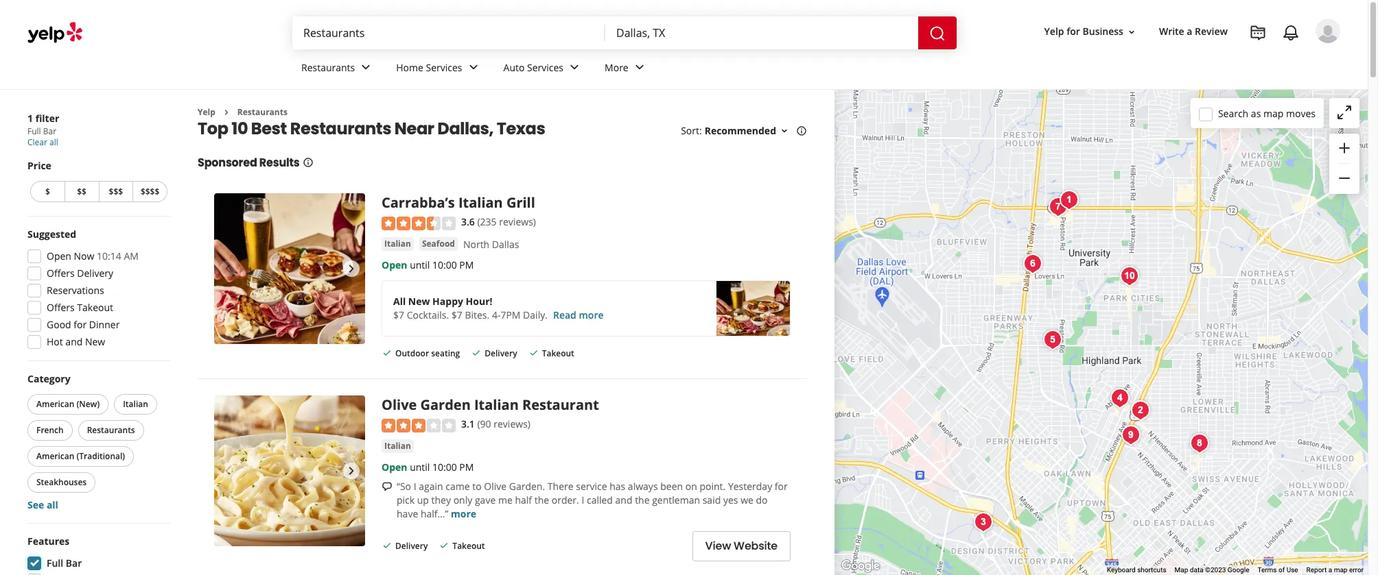 Task type: describe. For each thing, give the bounding box(es) containing it.
"so
[[397, 480, 411, 493]]

half…"
[[421, 508, 449, 521]]

use
[[1287, 567, 1298, 575]]

restaurants inside button
[[87, 425, 135, 437]]

more
[[605, 61, 629, 74]]

16 checkmark v2 image left outdoor
[[382, 348, 393, 359]]

restaurants button
[[78, 421, 144, 441]]

keyboard
[[1107, 567, 1136, 575]]

1 the from the left
[[535, 494, 549, 507]]

takeout for 16 checkmark v2 icon
[[542, 348, 574, 360]]

write a review link
[[1154, 20, 1233, 44]]

there
[[548, 480, 574, 493]]

up
[[417, 494, 429, 507]]

italian up 3.1 (90 reviews)
[[474, 396, 519, 415]]

features
[[27, 535, 70, 548]]

yelp for business
[[1044, 25, 1124, 38]]

texas
[[497, 118, 545, 140]]

1 horizontal spatial 16 info v2 image
[[796, 126, 807, 137]]

yes
[[723, 494, 738, 507]]

$
[[45, 186, 50, 198]]

next image
[[343, 261, 360, 278]]

olive garden italian restaurant link
[[382, 396, 599, 415]]

been
[[660, 480, 683, 493]]

near
[[395, 118, 434, 140]]

previous image
[[220, 463, 236, 480]]

dallas
[[492, 238, 519, 251]]

3.1 (90 reviews)
[[461, 418, 531, 431]]

review
[[1195, 25, 1228, 38]]

24 chevron down v2 image for auto services
[[566, 59, 583, 76]]

delivery for 16 checkmark v2 image on the right of seating
[[485, 348, 517, 360]]

filter
[[35, 112, 59, 125]]

reviews) for italian
[[494, 418, 531, 431]]

view
[[705, 539, 731, 555]]

1 italian link from the top
[[382, 237, 414, 251]]

next image
[[343, 463, 360, 480]]

until for olive
[[410, 461, 430, 474]]

group containing features
[[23, 535, 170, 576]]

steakhouses button
[[27, 473, 96, 494]]

zoom in image
[[1336, 140, 1353, 156]]

north dallas
[[463, 238, 519, 251]]

happy
[[433, 295, 463, 308]]

"so i again came to olive garden. there service has always been on point. yesterday for pick up they only gave me half the order. i called and the gentleman said yes we do have half…"
[[397, 480, 788, 521]]

all
[[393, 295, 406, 308]]

1 vertical spatial italian button
[[114, 395, 157, 415]]

3.6 (235 reviews)
[[461, 216, 536, 229]]

2 the from the left
[[635, 494, 650, 507]]

italian for italian button to the middle
[[123, 399, 148, 410]]

terms of use link
[[1258, 567, 1298, 575]]

bites.
[[465, 309, 490, 322]]

seating
[[431, 348, 460, 360]]

mister charles image
[[1106, 385, 1134, 413]]

we
[[741, 494, 754, 507]]

10
[[231, 118, 248, 140]]

1 horizontal spatial i
[[582, 494, 584, 507]]

0 vertical spatial i
[[414, 480, 416, 493]]

on
[[686, 480, 697, 493]]

yelp for yelp link
[[198, 106, 215, 118]]

$$$ button
[[99, 181, 133, 202]]

american (traditional)
[[36, 451, 125, 463]]

point.
[[700, 480, 726, 493]]

1 filter full bar clear all
[[27, 112, 59, 148]]

search
[[1218, 107, 1249, 120]]

16 checkmark v2 image down half…"
[[439, 541, 450, 552]]

website
[[734, 539, 778, 555]]

pm for italian
[[459, 259, 474, 272]]

seafood link
[[419, 237, 458, 251]]

french button
[[27, 421, 73, 441]]

1
[[27, 112, 33, 125]]

business
[[1083, 25, 1124, 38]]

clear all link
[[27, 137, 58, 148]]

offers for offers delivery
[[47, 267, 75, 280]]

recommended
[[705, 125, 776, 138]]

4-
[[492, 309, 501, 322]]

clear
[[27, 137, 47, 148]]

italian button for second italian link from the bottom of the page
[[382, 237, 414, 251]]

auto services
[[504, 61, 564, 74]]

restaurant
[[522, 396, 599, 415]]

italian button for first italian link from the bottom
[[382, 440, 414, 453]]

as
[[1251, 107, 1261, 120]]

carrabba's italian grill
[[382, 194, 535, 212]]

none field find
[[303, 25, 594, 40]]

hungry belly image
[[1117, 422, 1145, 450]]

7pm
[[501, 309, 521, 322]]

yelp for yelp for business
[[1044, 25, 1064, 38]]

group containing suggested
[[23, 228, 170, 354]]

24 chevron down v2 image for home services
[[465, 59, 482, 76]]

Find text field
[[303, 25, 594, 40]]

open for olive
[[382, 461, 407, 474]]

0 horizontal spatial olive
[[382, 396, 417, 415]]

restaurants inside business categories element
[[301, 61, 355, 74]]

yesterday
[[728, 480, 772, 493]]

0 horizontal spatial 16 info v2 image
[[302, 157, 313, 168]]

$$
[[77, 186, 86, 198]]

home
[[396, 61, 423, 74]]

delivery for 16 checkmark v2 image underneath 16 speech v2 image
[[395, 541, 428, 553]]

open until 10:00 pm for olive
[[382, 461, 474, 474]]

2 $7 from the left
[[452, 309, 463, 322]]

hudson house image
[[1019, 251, 1046, 278]]

previous image
[[220, 261, 236, 278]]

full inside group
[[47, 557, 63, 570]]

american (new)
[[36, 399, 100, 410]]

map
[[1175, 567, 1188, 575]]

called
[[587, 494, 613, 507]]

3.1 star rating image
[[382, 419, 456, 433]]

daily.
[[523, 309, 548, 322]]

all inside group
[[47, 499, 58, 512]]

douglas bar and grill image
[[1116, 263, 1143, 290]]

auto services link
[[493, 49, 594, 89]]

sponsored
[[198, 155, 257, 171]]

open for carrabba's
[[382, 259, 407, 272]]

now
[[74, 250, 94, 263]]

seafood button
[[419, 237, 458, 251]]

hide image
[[1186, 430, 1213, 458]]

moves
[[1286, 107, 1316, 120]]

for for business
[[1067, 25, 1080, 38]]

dinner
[[89, 318, 120, 332]]

gentleman
[[652, 494, 700, 507]]

see all
[[27, 499, 58, 512]]

takeout for 16 checkmark v2 image below half…"
[[453, 541, 485, 553]]

malai kitchen image
[[1044, 194, 1072, 221]]

only
[[453, 494, 472, 507]]

none field near
[[616, 25, 907, 40]]

the porch image
[[1127, 397, 1154, 425]]

$$$$
[[141, 186, 159, 198]]

north
[[463, 238, 490, 251]]

projects image
[[1250, 25, 1266, 41]]

results
[[259, 155, 300, 171]]

offers for offers takeout
[[47, 301, 75, 314]]

for for dinner
[[74, 318, 87, 332]]

came
[[446, 480, 470, 493]]

keyboard shortcuts
[[1107, 567, 1167, 575]]

grill
[[507, 194, 535, 212]]

view website link
[[692, 532, 791, 562]]



Task type: locate. For each thing, give the bounding box(es) containing it.
1 vertical spatial 16 chevron down v2 image
[[779, 126, 790, 137]]

open up "so
[[382, 461, 407, 474]]

0 vertical spatial 16 info v2 image
[[796, 126, 807, 137]]

the down always
[[635, 494, 650, 507]]

italian up (235
[[458, 194, 503, 212]]

always
[[628, 480, 658, 493]]

cocktails.
[[407, 309, 449, 322]]

(traditional)
[[77, 451, 125, 463]]

italian button up restaurants button
[[114, 395, 157, 415]]

zoom out image
[[1336, 170, 1353, 187]]

2 until from the top
[[410, 461, 430, 474]]

10:00 for garden
[[432, 461, 457, 474]]

good
[[47, 318, 71, 332]]

all right clear
[[49, 137, 58, 148]]

i
[[414, 480, 416, 493], [582, 494, 584, 507]]

none field up home services link
[[303, 25, 594, 40]]

new inside group
[[85, 336, 105, 349]]

services right home
[[426, 61, 462, 74]]

2 24 chevron down v2 image from the left
[[631, 59, 648, 76]]

2 american from the top
[[36, 451, 74, 463]]

i right "so
[[414, 480, 416, 493]]

bar inside 1 filter full bar clear all
[[43, 126, 56, 137]]

16 chevron down v2 image right recommended
[[779, 126, 790, 137]]

2 pm from the top
[[459, 461, 474, 474]]

category
[[27, 373, 70, 386]]

0 vertical spatial delivery
[[77, 267, 113, 280]]

1 horizontal spatial 16 chevron down v2 image
[[1126, 27, 1137, 38]]

1 vertical spatial slideshow element
[[214, 396, 365, 547]]

restaurants link right 16 chevron right v2 image
[[237, 106, 288, 118]]

0 vertical spatial takeout
[[77, 301, 113, 314]]

italian up restaurants button
[[123, 399, 148, 410]]

0 vertical spatial offers
[[47, 267, 75, 280]]

services for auto services
[[527, 61, 564, 74]]

italian inside group
[[123, 399, 148, 410]]

1 vertical spatial map
[[1334, 567, 1348, 575]]

1 $7 from the left
[[393, 309, 404, 322]]

1 24 chevron down v2 image from the left
[[465, 59, 482, 76]]

0 vertical spatial american
[[36, 399, 74, 410]]

order.
[[552, 494, 579, 507]]

24 chevron down v2 image inside home services link
[[465, 59, 482, 76]]

slideshow element for olive garden italian restaurant
[[214, 396, 365, 547]]

0 vertical spatial all
[[49, 137, 58, 148]]

1 vertical spatial yelp
[[198, 106, 215, 118]]

notifications image
[[1283, 25, 1299, 41]]

for inside "so i again came to olive garden. there service has always been on point. yesterday for pick up they only gave me half the order. i called and the gentleman said yes we do have half…"
[[775, 480, 788, 493]]

16 info v2 image right recommended 'dropdown button'
[[796, 126, 807, 137]]

rodeo goat image
[[970, 509, 997, 537]]

2 vertical spatial for
[[775, 480, 788, 493]]

the honor bar image
[[1039, 327, 1066, 354]]

0 horizontal spatial 24 chevron down v2 image
[[465, 59, 482, 76]]

0 vertical spatial italian link
[[382, 237, 414, 251]]

10:00 up 'came'
[[432, 461, 457, 474]]

american (new) button
[[27, 395, 109, 415]]

1 horizontal spatial none field
[[616, 25, 907, 40]]

all right see
[[47, 499, 58, 512]]

0 horizontal spatial full
[[27, 126, 41, 137]]

1 horizontal spatial the
[[635, 494, 650, 507]]

0 horizontal spatial 16 chevron down v2 image
[[779, 126, 790, 137]]

user actions element
[[1033, 17, 1360, 102]]

1 horizontal spatial a
[[1329, 567, 1332, 575]]

american down french 'button'
[[36, 451, 74, 463]]

16 info v2 image
[[796, 126, 807, 137], [302, 157, 313, 168]]

0 vertical spatial and
[[65, 336, 83, 349]]

more down only
[[451, 508, 476, 521]]

il bracco image
[[1055, 187, 1083, 214]]

24 chevron down v2 image
[[465, 59, 482, 76], [631, 59, 648, 76]]

and right hot
[[65, 336, 83, 349]]

16 checkmark v2 image
[[528, 348, 539, 359]]

all
[[49, 137, 58, 148], [47, 499, 58, 512]]

open until 10:00 pm for carrabba's
[[382, 259, 474, 272]]

3.6 star rating image
[[382, 217, 456, 231]]

more right read
[[579, 309, 604, 322]]

$$$
[[109, 186, 123, 198]]

1 24 chevron down v2 image from the left
[[358, 59, 374, 76]]

slideshow element for carrabba's italian grill
[[214, 194, 365, 345]]

0 horizontal spatial i
[[414, 480, 416, 493]]

16 chevron down v2 image right 'business'
[[1126, 27, 1137, 38]]

takeout down more link
[[453, 541, 485, 553]]

16 chevron down v2 image
[[1126, 27, 1137, 38], [779, 126, 790, 137]]

and inside group
[[65, 336, 83, 349]]

more inside all new happy hour! $7 cocktails. $7 bites. 4-7pm daily. read more
[[579, 309, 604, 322]]

full down features
[[47, 557, 63, 570]]

services for home services
[[426, 61, 462, 74]]

a right write
[[1187, 25, 1193, 38]]

italian
[[458, 194, 503, 212], [384, 238, 411, 250], [474, 396, 519, 415], [123, 399, 148, 410], [384, 440, 411, 452]]

$7 down happy
[[452, 309, 463, 322]]

olive inside "so i again came to olive garden. there service has always been on point. yesterday for pick up they only gave me half the order. i called and the gentleman said yes we do have half…"
[[484, 480, 507, 493]]

0 horizontal spatial for
[[74, 318, 87, 332]]

reviews) right (90
[[494, 418, 531, 431]]

me
[[498, 494, 513, 507]]

for inside button
[[1067, 25, 1080, 38]]

new inside all new happy hour! $7 cocktails. $7 bites. 4-7pm daily. read more
[[408, 295, 430, 308]]

2 horizontal spatial delivery
[[485, 348, 517, 360]]

read
[[553, 309, 576, 322]]

delivery down have
[[395, 541, 428, 553]]

2 none field from the left
[[616, 25, 907, 40]]

olive up 3.1 star rating image
[[382, 396, 417, 415]]

$$$$ button
[[133, 181, 167, 202]]

open until 10:00 pm up the again
[[382, 461, 474, 474]]

italian link down 3.6 star rating image
[[382, 237, 414, 251]]

1 vertical spatial full
[[47, 557, 63, 570]]

2 horizontal spatial for
[[1067, 25, 1080, 38]]

olive up gave
[[484, 480, 507, 493]]

1 vertical spatial takeout
[[542, 348, 574, 360]]

1 horizontal spatial delivery
[[395, 541, 428, 553]]

1 vertical spatial all
[[47, 499, 58, 512]]

all inside 1 filter full bar clear all
[[49, 137, 58, 148]]

0 horizontal spatial bar
[[43, 126, 56, 137]]

map left the error
[[1334, 567, 1348, 575]]

0 vertical spatial more
[[579, 309, 604, 322]]

takeout inside group
[[77, 301, 113, 314]]

offers up reservations
[[47, 267, 75, 280]]

10:00
[[432, 259, 457, 272], [432, 461, 457, 474]]

0 vertical spatial yelp
[[1044, 25, 1064, 38]]

2 vertical spatial takeout
[[453, 541, 485, 553]]

0 vertical spatial reviews)
[[499, 216, 536, 229]]

best
[[251, 118, 287, 140]]

1 open until 10:00 pm from the top
[[382, 259, 474, 272]]

1 vertical spatial and
[[615, 494, 633, 507]]

group containing category
[[25, 373, 170, 513]]

bar inside group
[[66, 557, 82, 570]]

offers delivery
[[47, 267, 113, 280]]

24 chevron down v2 image inside auto services link
[[566, 59, 583, 76]]

the right half
[[535, 494, 549, 507]]

a for write
[[1187, 25, 1193, 38]]

0 horizontal spatial none field
[[303, 25, 594, 40]]

search image
[[929, 25, 946, 42]]

business categories element
[[290, 49, 1341, 89]]

2 horizontal spatial takeout
[[542, 348, 574, 360]]

for
[[1067, 25, 1080, 38], [74, 318, 87, 332], [775, 480, 788, 493]]

services right auto
[[527, 61, 564, 74]]

16 checkmark v2 image down 16 speech v2 image
[[382, 541, 393, 552]]

i down service
[[582, 494, 584, 507]]

pm for garden
[[459, 461, 474, 474]]

24 chevron down v2 image for more
[[631, 59, 648, 76]]

garden.
[[509, 480, 545, 493]]

yelp inside button
[[1044, 25, 1064, 38]]

italian down 3.1 star rating image
[[384, 440, 411, 452]]

0 vertical spatial for
[[1067, 25, 1080, 38]]

until up the again
[[410, 461, 430, 474]]

map data ©2023 google
[[1175, 567, 1250, 575]]

they
[[431, 494, 451, 507]]

open until 10:00 pm down seafood link
[[382, 259, 474, 272]]

outdoor seating
[[395, 348, 460, 360]]

24 chevron down v2 image right auto services
[[566, 59, 583, 76]]

a for report
[[1329, 567, 1332, 575]]

1 offers from the top
[[47, 267, 75, 280]]

1 vertical spatial american
[[36, 451, 74, 463]]

pm up 'came'
[[459, 461, 474, 474]]

top 10 best restaurants near dallas, texas
[[198, 118, 545, 140]]

full down 1
[[27, 126, 41, 137]]

1 horizontal spatial restaurants link
[[290, 49, 385, 89]]

2 services from the left
[[527, 61, 564, 74]]

bar down features
[[66, 557, 82, 570]]

1 vertical spatial restaurants link
[[237, 106, 288, 118]]

1 vertical spatial a
[[1329, 567, 1332, 575]]

10:00 for italian
[[432, 259, 457, 272]]

services inside auto services link
[[527, 61, 564, 74]]

offers up good
[[47, 301, 75, 314]]

see
[[27, 499, 44, 512]]

0 vertical spatial 16 chevron down v2 image
[[1126, 27, 1137, 38]]

10:14
[[97, 250, 121, 263]]

1 vertical spatial more
[[451, 508, 476, 521]]

16 chevron right v2 image
[[221, 107, 232, 118]]

write
[[1159, 25, 1185, 38]]

0 vertical spatial full
[[27, 126, 41, 137]]

1 vertical spatial for
[[74, 318, 87, 332]]

24 chevron down v2 image right more
[[631, 59, 648, 76]]

open down suggested
[[47, 250, 71, 263]]

a right report
[[1329, 567, 1332, 575]]

1 horizontal spatial 24 chevron down v2 image
[[566, 59, 583, 76]]

open now 10:14 am
[[47, 250, 139, 263]]

italian link down 3.1 star rating image
[[382, 440, 414, 453]]

group
[[1330, 134, 1360, 194], [23, 228, 170, 354], [25, 373, 170, 513], [23, 535, 170, 576]]

the
[[535, 494, 549, 507], [635, 494, 650, 507]]

report
[[1307, 567, 1327, 575]]

$$ button
[[64, 181, 99, 202]]

$7 down all
[[393, 309, 404, 322]]

1 vertical spatial offers
[[47, 301, 75, 314]]

do
[[756, 494, 768, 507]]

for right yesterday
[[775, 480, 788, 493]]

offers takeout
[[47, 301, 113, 314]]

24 chevron down v2 image
[[358, 59, 374, 76], [566, 59, 583, 76]]

16 checkmark v2 image
[[382, 348, 393, 359], [471, 348, 482, 359], [382, 541, 393, 552], [439, 541, 450, 552]]

1 horizontal spatial 24 chevron down v2 image
[[631, 59, 648, 76]]

half
[[515, 494, 532, 507]]

1 vertical spatial bar
[[66, 557, 82, 570]]

new down dinner
[[85, 336, 105, 349]]

16 chevron down v2 image for yelp for business
[[1126, 27, 1137, 38]]

1 horizontal spatial bar
[[66, 557, 82, 570]]

2 vertical spatial italian button
[[382, 440, 414, 453]]

outdoor
[[395, 348, 429, 360]]

$ button
[[30, 181, 64, 202]]

for inside group
[[74, 318, 87, 332]]

1 10:00 from the top
[[432, 259, 457, 272]]

16 info v2 image right results
[[302, 157, 313, 168]]

2 italian link from the top
[[382, 440, 414, 453]]

1 vertical spatial reviews)
[[494, 418, 531, 431]]

2 24 chevron down v2 image from the left
[[566, 59, 583, 76]]

1 vertical spatial i
[[582, 494, 584, 507]]

see all button
[[27, 499, 58, 512]]

16 chevron down v2 image for recommended
[[779, 126, 790, 137]]

1 american from the top
[[36, 399, 74, 410]]

brad k. image
[[1316, 19, 1341, 43]]

0 vertical spatial italian button
[[382, 237, 414, 251]]

american for american (traditional)
[[36, 451, 74, 463]]

map region
[[682, 0, 1378, 576]]

google
[[1228, 567, 1250, 575]]

full bar
[[47, 557, 82, 570]]

16 speech v2 image
[[382, 482, 393, 493]]

yelp left 'business'
[[1044, 25, 1064, 38]]

restaurants link up top 10 best restaurants near dallas, texas
[[290, 49, 385, 89]]

have
[[397, 508, 418, 521]]

dallas,
[[437, 118, 494, 140]]

0 horizontal spatial takeout
[[77, 301, 113, 314]]

restaurants link
[[290, 49, 385, 89], [237, 106, 288, 118]]

open inside group
[[47, 250, 71, 263]]

report a map error
[[1307, 567, 1364, 575]]

until for carrabba's
[[410, 259, 430, 272]]

16 checkmark v2 image right seating
[[471, 348, 482, 359]]

italian link
[[382, 237, 414, 251], [382, 440, 414, 453]]

price group
[[27, 159, 170, 205]]

1 slideshow element from the top
[[214, 194, 365, 345]]

good for dinner
[[47, 318, 120, 332]]

data
[[1190, 567, 1204, 575]]

2 10:00 from the top
[[432, 461, 457, 474]]

map for moves
[[1264, 107, 1284, 120]]

for down offers takeout
[[74, 318, 87, 332]]

0 horizontal spatial map
[[1264, 107, 1284, 120]]

delivery left 16 checkmark v2 icon
[[485, 348, 517, 360]]

carrabba's italian grill image
[[214, 194, 365, 345]]

1 horizontal spatial map
[[1334, 567, 1348, 575]]

delivery down open now 10:14 am
[[77, 267, 113, 280]]

0 vertical spatial olive
[[382, 396, 417, 415]]

open up all
[[382, 259, 407, 272]]

1 until from the top
[[410, 259, 430, 272]]

1 vertical spatial new
[[85, 336, 105, 349]]

slideshow element
[[214, 194, 365, 345], [214, 396, 365, 547]]

sort:
[[681, 125, 702, 138]]

0 vertical spatial until
[[410, 259, 430, 272]]

None field
[[303, 25, 594, 40], [616, 25, 907, 40]]

1 horizontal spatial new
[[408, 295, 430, 308]]

italian button down 3.6 star rating image
[[382, 237, 414, 251]]

2 offers from the top
[[47, 301, 75, 314]]

italian down 3.6 star rating image
[[384, 238, 411, 250]]

restaurants
[[301, 61, 355, 74], [237, 106, 288, 118], [290, 118, 391, 140], [87, 425, 135, 437]]

and down has
[[615, 494, 633, 507]]

1 vertical spatial italian link
[[382, 440, 414, 453]]

16 chevron down v2 image inside recommended 'dropdown button'
[[779, 126, 790, 137]]

pick
[[397, 494, 415, 507]]

bar down filter
[[43, 126, 56, 137]]

2 vertical spatial delivery
[[395, 541, 428, 553]]

american down 'category'
[[36, 399, 74, 410]]

2 open until 10:00 pm from the top
[[382, 461, 474, 474]]

garden
[[420, 396, 471, 415]]

0 horizontal spatial yelp
[[198, 106, 215, 118]]

map
[[1264, 107, 1284, 120], [1334, 567, 1348, 575]]

hour!
[[466, 295, 493, 308]]

olive garden italian restaurant image
[[214, 396, 365, 547]]

to
[[472, 480, 482, 493]]

italian for italian button related to second italian link from the bottom of the page
[[384, 238, 411, 250]]

0 horizontal spatial restaurants link
[[237, 106, 288, 118]]

1 horizontal spatial for
[[775, 480, 788, 493]]

terms of use
[[1258, 567, 1298, 575]]

0 horizontal spatial a
[[1187, 25, 1193, 38]]

None search field
[[292, 16, 960, 49]]

american for american (new)
[[36, 399, 74, 410]]

1 vertical spatial delivery
[[485, 348, 517, 360]]

price
[[27, 159, 51, 172]]

1 horizontal spatial services
[[527, 61, 564, 74]]

0 vertical spatial 10:00
[[432, 259, 457, 272]]

none field up business categories element
[[616, 25, 907, 40]]

terms
[[1258, 567, 1277, 575]]

google image
[[838, 558, 883, 576]]

takeout
[[77, 301, 113, 314], [542, 348, 574, 360], [453, 541, 485, 553]]

10:00 down seafood link
[[432, 259, 457, 272]]

takeout up dinner
[[77, 301, 113, 314]]

1 vertical spatial 16 info v2 image
[[302, 157, 313, 168]]

0 vertical spatial new
[[408, 295, 430, 308]]

1 horizontal spatial $7
[[452, 309, 463, 322]]

1 vertical spatial open until 10:00 pm
[[382, 461, 474, 474]]

for left 'business'
[[1067, 25, 1080, 38]]

1 horizontal spatial olive
[[484, 480, 507, 493]]

american inside american (new) button
[[36, 399, 74, 410]]

yelp for business button
[[1039, 20, 1143, 44]]

1 none field from the left
[[303, 25, 594, 40]]

24 chevron down v2 image for restaurants
[[358, 59, 374, 76]]

pm down north
[[459, 259, 474, 272]]

0 vertical spatial a
[[1187, 25, 1193, 38]]

takeout right 16 checkmark v2 icon
[[542, 348, 574, 360]]

and inside "so i again came to olive garden. there service has always been on point. yesterday for pick up they only gave me half the order. i called and the gentleman said yes we do have half…"
[[615, 494, 633, 507]]

1 horizontal spatial more
[[579, 309, 604, 322]]

1 vertical spatial olive
[[484, 480, 507, 493]]

1 horizontal spatial and
[[615, 494, 633, 507]]

2 slideshow element from the top
[[214, 396, 365, 547]]

open
[[47, 250, 71, 263], [382, 259, 407, 272], [382, 461, 407, 474]]

1 vertical spatial until
[[410, 461, 430, 474]]

map for error
[[1334, 567, 1348, 575]]

0 horizontal spatial and
[[65, 336, 83, 349]]

reviews) down the 'grill'
[[499, 216, 536, 229]]

0 vertical spatial open until 10:00 pm
[[382, 259, 474, 272]]

new up cocktails.
[[408, 295, 430, 308]]

1 horizontal spatial full
[[47, 557, 63, 570]]

0 horizontal spatial 24 chevron down v2 image
[[358, 59, 374, 76]]

italian for italian button corresponding to first italian link from the bottom
[[384, 440, 411, 452]]

yelp
[[1044, 25, 1064, 38], [198, 106, 215, 118]]

©2023
[[1205, 567, 1226, 575]]

until down seafood link
[[410, 259, 430, 272]]

1 vertical spatial 10:00
[[432, 461, 457, 474]]

said
[[703, 494, 721, 507]]

yelp left 16 chevron right v2 image
[[198, 106, 215, 118]]

seafood
[[422, 238, 455, 250]]

offers
[[47, 267, 75, 280], [47, 301, 75, 314]]

1 vertical spatial pm
[[459, 461, 474, 474]]

0 vertical spatial slideshow element
[[214, 194, 365, 345]]

Near text field
[[616, 25, 907, 40]]

24 chevron down v2 image left home
[[358, 59, 374, 76]]

reviews) for grill
[[499, 216, 536, 229]]

0 horizontal spatial delivery
[[77, 267, 113, 280]]

(235
[[477, 216, 497, 229]]

24 chevron down v2 image inside more link
[[631, 59, 648, 76]]

italian button down 3.1 star rating image
[[382, 440, 414, 453]]

italian button
[[382, 237, 414, 251], [114, 395, 157, 415], [382, 440, 414, 453]]

full inside 1 filter full bar clear all
[[27, 126, 41, 137]]

0 horizontal spatial more
[[451, 508, 476, 521]]

0 horizontal spatial new
[[85, 336, 105, 349]]

sponsored results
[[198, 155, 300, 171]]

all new happy hour! $7 cocktails. $7 bites. 4-7pm daily. read more
[[393, 295, 604, 322]]

expand map image
[[1336, 104, 1353, 121]]

1 pm from the top
[[459, 259, 474, 272]]

delivery inside group
[[77, 267, 113, 280]]

16 chevron down v2 image inside yelp for business button
[[1126, 27, 1137, 38]]

auto
[[504, 61, 525, 74]]

0 vertical spatial map
[[1264, 107, 1284, 120]]

map right as
[[1264, 107, 1284, 120]]

24 chevron down v2 image left auto
[[465, 59, 482, 76]]

0 horizontal spatial the
[[535, 494, 549, 507]]

search as map moves
[[1218, 107, 1316, 120]]

american inside the american (traditional) button
[[36, 451, 74, 463]]

olive
[[382, 396, 417, 415], [484, 480, 507, 493]]

1 services from the left
[[426, 61, 462, 74]]

services
[[426, 61, 462, 74], [527, 61, 564, 74]]

0 horizontal spatial $7
[[393, 309, 404, 322]]

0 vertical spatial restaurants link
[[290, 49, 385, 89]]

again
[[419, 480, 443, 493]]

american (traditional) button
[[27, 447, 134, 467]]

services inside home services link
[[426, 61, 462, 74]]

1 horizontal spatial takeout
[[453, 541, 485, 553]]

delivery
[[77, 267, 113, 280], [485, 348, 517, 360], [395, 541, 428, 553]]



Task type: vqa. For each thing, say whether or not it's contained in the screenshot.
& for Arts
no



